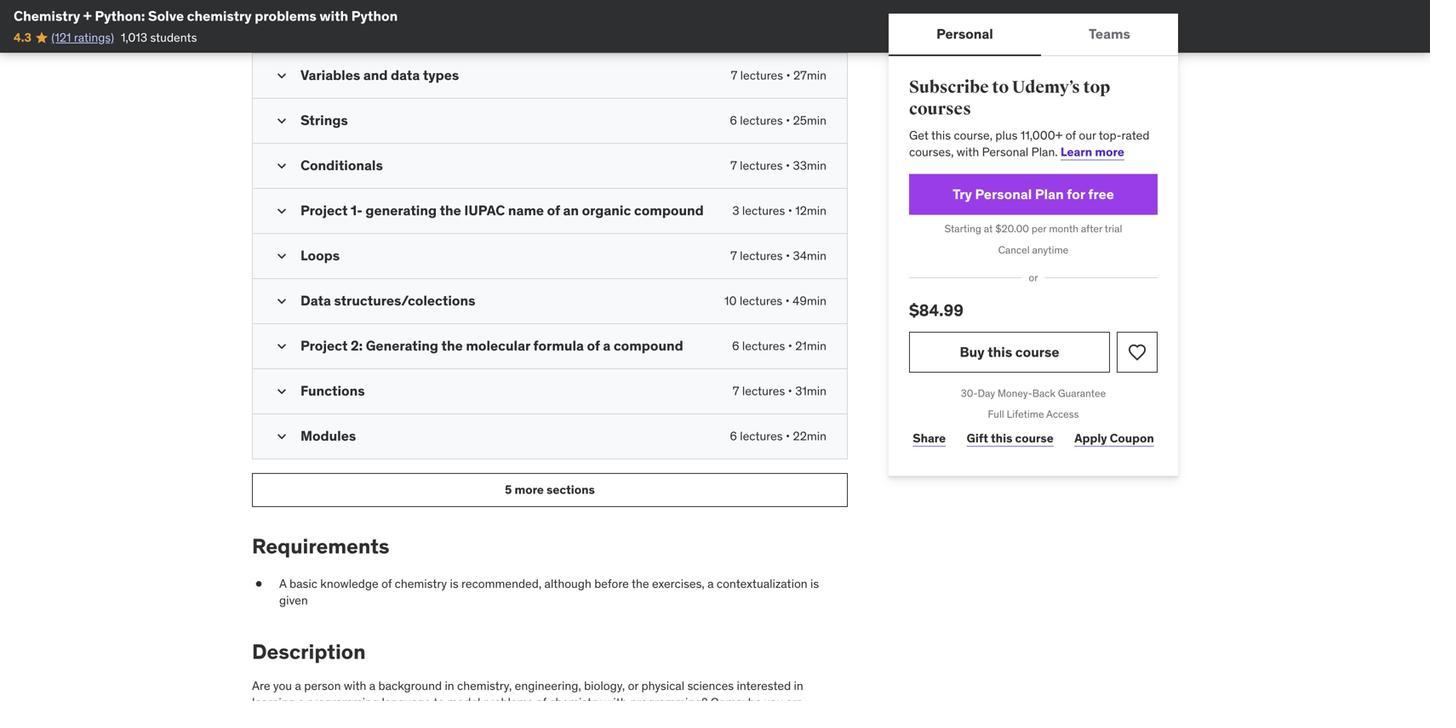 Task type: vqa. For each thing, say whether or not it's contained in the screenshot.
a in the A basic knowledge of chemistry is recommended, although before the exercises, a contextualization is given
yes



Task type: describe. For each thing, give the bounding box(es) containing it.
7 for loops
[[731, 248, 737, 263]]

before
[[595, 577, 629, 592]]

lifetime
[[1007, 408, 1044, 421]]

plan
[[1035, 186, 1064, 203]]

course for buy this course
[[1016, 343, 1060, 361]]

environment
[[366, 16, 432, 31]]

given
[[279, 593, 308, 609]]

small image for conditionals
[[273, 157, 290, 174]]

1 horizontal spatial or
[[1029, 271, 1038, 284]]

25min
[[793, 113, 827, 128]]

small image for project 1- generating the iupac name of an organic compound
[[273, 203, 290, 220]]

guarantee
[[1058, 387, 1106, 400]]

of inside the are you a person with a background in chemistry, engineering, biology, or physical sciences interested in learning a programming language to model problems of chemistry with programming? or maybe you ar
[[536, 695, 547, 702]]

3 lectures • 12min
[[733, 203, 827, 218]]

although
[[545, 577, 592, 592]]

after
[[1081, 222, 1103, 235]]

5 more sections
[[505, 482, 595, 498]]

6 lectures • 21min
[[732, 338, 827, 354]]

gift
[[967, 431, 989, 446]]

30-day money-back guarantee full lifetime access
[[961, 387, 1106, 421]]

anytime
[[1032, 243, 1069, 257]]

the for generating
[[442, 337, 463, 355]]

(121
[[51, 30, 71, 45]]

personal inside get this course, plus 11,000+ of our top-rated courses, with personal plan.
[[982, 144, 1029, 160]]

• for project 1- generating the iupac name of an organic compound
[[788, 203, 793, 218]]

an
[[563, 202, 579, 219]]

subscribe
[[909, 77, 989, 98]]

+
[[83, 7, 92, 25]]

1,013 students
[[121, 30, 197, 45]]

27min
[[794, 68, 827, 83]]

python:
[[95, 7, 145, 25]]

coupon
[[1110, 431, 1154, 446]]

5
[[505, 482, 512, 498]]

sciences
[[688, 679, 734, 694]]

0 vertical spatial compound
[[634, 202, 704, 219]]

with down the biology,
[[605, 695, 627, 702]]

lectures for conditionals
[[740, 158, 783, 173]]

7 lectures • 31min
[[733, 383, 827, 399]]

share
[[913, 431, 946, 446]]

or inside the are you a person with a background in chemistry, engineering, biology, or physical sciences interested in learning a programming language to model problems of chemistry with programming? or maybe you ar
[[628, 679, 639, 694]]

the for generating
[[440, 202, 461, 219]]

7 lectures • 27min
[[731, 68, 827, 83]]

lectures for modules
[[740, 429, 783, 444]]

personal inside try personal plan for free link
[[975, 186, 1032, 203]]

course for gift this course
[[1015, 431, 1054, 446]]

7 for variables and data types
[[731, 68, 738, 83]]

physical
[[642, 679, 685, 694]]

7 for conditionals
[[731, 158, 737, 173]]

starting at $20.00 per month after trial cancel anytime
[[945, 222, 1123, 257]]

small image for functions
[[273, 383, 290, 400]]

are you a person with a background in chemistry, engineering, biology, or physical sciences interested in learning a programming language to model problems of chemistry with programming? or maybe you ar
[[252, 679, 810, 702]]

a inside a basic knowledge of chemistry is recommended, although before the exercises, a contextualization is given
[[708, 577, 714, 592]]

xsmall image
[[252, 576, 266, 593]]

money-
[[998, 387, 1033, 400]]

more for 5
[[515, 482, 544, 498]]

access
[[1047, 408, 1079, 421]]

1 is from the left
[[450, 577, 459, 592]]

subscribe to udemy's top courses
[[909, 77, 1111, 120]]

chemistry for of
[[395, 577, 447, 592]]

12min
[[796, 203, 827, 218]]

background
[[379, 679, 442, 694]]

chemistry,
[[457, 679, 512, 694]]

course,
[[954, 128, 993, 143]]

learn
[[1061, 144, 1093, 160]]

6 lectures • 22min
[[730, 429, 827, 444]]

loops
[[301, 247, 340, 264]]

a basic knowledge of chemistry is recommended, although before the exercises, a contextualization is given
[[279, 577, 819, 609]]

a up programming
[[369, 679, 376, 694]]

49min
[[793, 293, 827, 309]]

courses,
[[909, 144, 954, 160]]

programming
[[307, 695, 379, 702]]

(121 ratings)
[[51, 30, 114, 45]]

to inside subscribe to udemy's top courses
[[992, 77, 1009, 98]]

lectures for project 2: generating the molecular formula of a compound
[[742, 338, 785, 354]]

buy
[[960, 343, 985, 361]]

a right the formula at left
[[603, 337, 611, 355]]

personal inside personal button
[[937, 25, 994, 42]]

• for modules
[[786, 429, 790, 444]]

• for project 2: generating the molecular formula of a compound
[[788, 338, 793, 354]]

python
[[351, 7, 398, 25]]

this for gift
[[991, 431, 1013, 446]]

0 horizontal spatial problems
[[255, 7, 317, 25]]

gift this course link
[[963, 422, 1058, 456]]

back
[[1033, 387, 1056, 400]]

project 1- generating the iupac name of an organic compound
[[301, 202, 704, 219]]

6 for modules
[[730, 429, 737, 444]]

chemistry
[[14, 7, 80, 25]]

iupac
[[464, 202, 505, 219]]

rated
[[1122, 128, 1150, 143]]

• for functions
[[788, 383, 793, 399]]

2 in from the left
[[794, 679, 804, 694]]

of inside get this course, plus 11,000+ of our top-rated courses, with personal plan.
[[1066, 128, 1076, 143]]

11,000+
[[1021, 128, 1063, 143]]

and
[[363, 66, 388, 84]]

try
[[953, 186, 972, 203]]

description
[[252, 639, 366, 665]]

4.3
[[14, 30, 32, 45]]

7 lectures • 34min
[[731, 248, 827, 263]]



Task type: locate. For each thing, give the bounding box(es) containing it.
2 project from the top
[[301, 337, 348, 355]]

6 small image from the top
[[273, 428, 290, 445]]

the right before
[[632, 577, 649, 592]]

at
[[984, 222, 993, 235]]

small image
[[273, 157, 290, 174], [273, 203, 290, 220], [273, 293, 290, 310], [273, 338, 290, 355], [273, 383, 290, 400], [273, 428, 290, 445]]

students
[[150, 30, 197, 45]]

1 vertical spatial compound
[[614, 337, 684, 355]]

small image for modules
[[273, 428, 290, 445]]

6 lectures • 25min
[[730, 113, 827, 128]]

1 in from the left
[[445, 679, 454, 694]]

you down interested
[[765, 695, 783, 702]]

apply coupon button
[[1071, 422, 1158, 456]]

1 small image from the top
[[273, 157, 290, 174]]

lectures for strings
[[740, 113, 783, 128]]

7
[[731, 68, 738, 83], [731, 158, 737, 173], [731, 248, 737, 263], [733, 383, 740, 399]]

with inside get this course, plus 11,000+ of our top-rated courses, with personal plan.
[[957, 144, 979, 160]]

get
[[909, 128, 929, 143]]

0 vertical spatial project
[[301, 202, 348, 219]]

of right the formula at left
[[587, 337, 600, 355]]

• left 34min
[[786, 248, 790, 263]]

5 more sections button
[[252, 473, 848, 507]]

the inside a basic knowledge of chemistry is recommended, although before the exercises, a contextualization is given
[[632, 577, 649, 592]]

0 vertical spatial to
[[992, 77, 1009, 98]]

3 small image from the top
[[273, 293, 290, 310]]

• left 21min in the right of the page
[[788, 338, 793, 354]]

apply coupon
[[1075, 431, 1154, 446]]

small image left data
[[273, 293, 290, 310]]

chemistry + python: solve chemistry problems with python
[[14, 7, 398, 25]]

knowledge
[[320, 577, 379, 592]]

the
[[440, 202, 461, 219], [442, 337, 463, 355], [632, 577, 649, 592]]

lectures right 10
[[740, 293, 783, 309]]

1 vertical spatial chemistry
[[395, 577, 447, 592]]

solve
[[148, 7, 184, 25]]

conditionals
[[301, 157, 383, 174]]

of left an
[[547, 202, 560, 219]]

6 for strings
[[730, 113, 737, 128]]

our
[[1079, 128, 1096, 143]]

small image for project 2: generating the molecular formula of a compound
[[273, 338, 290, 355]]

0 vertical spatial more
[[1095, 144, 1125, 160]]

top
[[1084, 77, 1111, 98]]

course up 'back'
[[1016, 343, 1060, 361]]

0 horizontal spatial is
[[450, 577, 459, 592]]

0 vertical spatial problems
[[255, 7, 317, 25]]

programming?
[[630, 695, 708, 702]]

0 vertical spatial course
[[1016, 343, 1060, 361]]

is right contextualization in the right of the page
[[811, 577, 819, 592]]

• left 12min
[[788, 203, 793, 218]]

lectures left "31min"
[[742, 383, 785, 399]]

0 horizontal spatial to
[[434, 695, 445, 702]]

1 vertical spatial or
[[628, 679, 639, 694]]

• left 25min
[[786, 113, 790, 128]]

0 vertical spatial you
[[273, 679, 292, 694]]

7 up 3
[[731, 158, 737, 173]]

in right interested
[[794, 679, 804, 694]]

7 for functions
[[733, 383, 740, 399]]

1 horizontal spatial more
[[1095, 144, 1125, 160]]

a
[[603, 337, 611, 355], [708, 577, 714, 592], [295, 679, 301, 694], [369, 679, 376, 694], [298, 695, 304, 702]]

course
[[1016, 343, 1060, 361], [1015, 431, 1054, 446]]

lectures for functions
[[742, 383, 785, 399]]

2 vertical spatial chemistry
[[550, 695, 602, 702]]

6
[[730, 113, 737, 128], [732, 338, 740, 354], [730, 429, 737, 444]]

30-
[[961, 387, 978, 400]]

more for learn
[[1095, 144, 1125, 160]]

compound
[[634, 202, 704, 219], [614, 337, 684, 355]]

lectures down 6 lectures • 25min on the top right of page
[[740, 158, 783, 173]]

2 small image from the top
[[273, 112, 290, 129]]

with left python
[[320, 7, 348, 25]]

6 for project 2: generating the molecular formula of a compound
[[732, 338, 740, 354]]

1 vertical spatial problems
[[483, 695, 533, 702]]

1 small image from the top
[[273, 67, 290, 84]]

chemistry inside the are you a person with a background in chemistry, engineering, biology, or physical sciences interested in learning a programming language to model problems of chemistry with programming? or maybe you ar
[[550, 695, 602, 702]]

gift this course
[[967, 431, 1054, 446]]

variables and data types
[[301, 66, 459, 84]]

small image left loops
[[273, 248, 290, 265]]

free
[[1089, 186, 1115, 203]]

34min
[[793, 248, 827, 263]]

small image for variables and data types
[[273, 67, 290, 84]]

7 up 6 lectures • 25min on the top right of page
[[731, 68, 738, 83]]

problems
[[255, 7, 317, 25], [483, 695, 533, 702]]

0 vertical spatial 6
[[730, 113, 737, 128]]

6 down 10
[[732, 338, 740, 354]]

1 vertical spatial to
[[434, 695, 445, 702]]

0 vertical spatial personal
[[937, 25, 994, 42]]

2 horizontal spatial chemistry
[[550, 695, 602, 702]]

small image left '1-'
[[273, 203, 290, 220]]

more down the top-
[[1095, 144, 1125, 160]]

33min
[[793, 158, 827, 173]]

this for get
[[932, 128, 951, 143]]

0 horizontal spatial chemistry
[[187, 7, 252, 25]]

of right the knowledge
[[382, 577, 392, 592]]

functions
[[301, 382, 365, 400]]

• left "31min"
[[788, 383, 793, 399]]

buy this course button
[[909, 332, 1110, 373]]

with
[[320, 7, 348, 25], [957, 144, 979, 160], [344, 679, 366, 694], [605, 695, 627, 702]]

small image left modules
[[273, 428, 290, 445]]

plan.
[[1032, 144, 1058, 160]]

more
[[1095, 144, 1125, 160], [515, 482, 544, 498]]

person
[[304, 679, 341, 694]]

personal up $20.00
[[975, 186, 1032, 203]]

the left iupac
[[440, 202, 461, 219]]

tab list
[[889, 14, 1178, 56]]

buy this course
[[960, 343, 1060, 361]]

wishlist image
[[1127, 342, 1148, 363]]

10 lectures • 49min
[[725, 293, 827, 309]]

1 vertical spatial you
[[765, 695, 783, 702]]

generating
[[366, 202, 437, 219]]

molecular
[[466, 337, 530, 355]]

1 vertical spatial small image
[[273, 112, 290, 129]]

maybe
[[726, 695, 762, 702]]

a right exercises,
[[708, 577, 714, 592]]

cancel
[[999, 243, 1030, 257]]

• left 22min
[[786, 429, 790, 444]]

small image for strings
[[273, 112, 290, 129]]

7 down 3
[[731, 248, 737, 263]]

small image left 2:
[[273, 338, 290, 355]]

this right gift
[[991, 431, 1013, 446]]

1 horizontal spatial is
[[811, 577, 819, 592]]

2 vertical spatial small image
[[273, 248, 290, 265]]

1 vertical spatial course
[[1015, 431, 1054, 446]]

• for data structures/colections
[[786, 293, 790, 309]]

1 vertical spatial this
[[988, 343, 1013, 361]]

to
[[992, 77, 1009, 98], [434, 695, 445, 702]]

small image left functions
[[273, 383, 290, 400]]

small image for loops
[[273, 248, 290, 265]]

to left udemy's
[[992, 77, 1009, 98]]

7 lectures • 33min
[[731, 158, 827, 173]]

generating
[[366, 337, 439, 355]]

lectures left 22min
[[740, 429, 783, 444]]

0 vertical spatial chemistry
[[187, 7, 252, 25]]

problems left colab
[[255, 7, 317, 25]]

small image left conditionals
[[273, 157, 290, 174]]

interested
[[737, 679, 791, 694]]

chemistry right the knowledge
[[395, 577, 447, 592]]

is left recommended,
[[450, 577, 459, 592]]

0 horizontal spatial or
[[628, 679, 639, 694]]

2 is from the left
[[811, 577, 819, 592]]

of left 'our'
[[1066, 128, 1076, 143]]

a down person
[[298, 695, 304, 702]]

with down course,
[[957, 144, 979, 160]]

6 up 7 lectures • 33min
[[730, 113, 737, 128]]

7 up 6 lectures • 22min
[[733, 383, 740, 399]]

variables
[[301, 66, 360, 84]]

data structures/colections
[[301, 292, 476, 309]]

2 course from the top
[[1015, 431, 1054, 446]]

0 vertical spatial small image
[[273, 67, 290, 84]]

problems inside the are you a person with a background in chemistry, engineering, biology, or physical sciences interested in learning a programming language to model problems of chemistry with programming? or maybe you ar
[[483, 695, 533, 702]]

lectures for data structures/colections
[[740, 293, 783, 309]]

chemistry inside a basic knowledge of chemistry is recommended, although before the exercises, a contextualization is given
[[395, 577, 447, 592]]

lectures for variables and data types
[[741, 68, 783, 83]]

day
[[978, 387, 996, 400]]

for
[[1067, 186, 1085, 203]]

1 horizontal spatial in
[[794, 679, 804, 694]]

full
[[988, 408, 1005, 421]]

2 vertical spatial 6
[[730, 429, 737, 444]]

you up learning
[[273, 679, 292, 694]]

problems down chemistry,
[[483, 695, 533, 702]]

1 course from the top
[[1016, 343, 1060, 361]]

1 horizontal spatial you
[[765, 695, 783, 702]]

types
[[423, 66, 459, 84]]

lectures for loops
[[740, 248, 783, 263]]

basic
[[290, 577, 318, 592]]

to left model
[[434, 695, 445, 702]]

tab list containing personal
[[889, 14, 1178, 56]]

1 vertical spatial 6
[[732, 338, 740, 354]]

chemistry
[[187, 7, 252, 25], [395, 577, 447, 592], [550, 695, 602, 702]]

2 vertical spatial personal
[[975, 186, 1032, 203]]

lectures right 3
[[742, 203, 785, 218]]

personal down plus
[[982, 144, 1029, 160]]

lectures down 10 lectures • 49min
[[742, 338, 785, 354]]

or down anytime
[[1029, 271, 1038, 284]]

you
[[273, 679, 292, 694], [765, 695, 783, 702]]

• for variables and data types
[[786, 68, 791, 83]]

contextualization
[[717, 577, 808, 592]]

small image left strings
[[273, 112, 290, 129]]

chemistry for solve
[[187, 7, 252, 25]]

this right buy
[[988, 343, 1013, 361]]

• left 27min
[[786, 68, 791, 83]]

1 horizontal spatial chemistry
[[395, 577, 447, 592]]

recommended,
[[462, 577, 542, 592]]

course down lifetime
[[1015, 431, 1054, 446]]

• left 33min
[[786, 158, 790, 173]]

try personal plan for free link
[[909, 174, 1158, 215]]

a left person
[[295, 679, 301, 694]]

4 small image from the top
[[273, 338, 290, 355]]

3 small image from the top
[[273, 248, 290, 265]]

small image left variables
[[273, 67, 290, 84]]

or right the biology,
[[628, 679, 639, 694]]

teams button
[[1041, 14, 1178, 54]]

0 vertical spatial or
[[1029, 271, 1038, 284]]

2:
[[351, 337, 363, 355]]

apply
[[1075, 431, 1108, 446]]

learn more
[[1061, 144, 1125, 160]]

5 small image from the top
[[273, 383, 290, 400]]

0 horizontal spatial more
[[515, 482, 544, 498]]

small image for data structures/colections
[[273, 293, 290, 310]]

of down engineering,
[[536, 695, 547, 702]]

small image
[[273, 67, 290, 84], [273, 112, 290, 129], [273, 248, 290, 265]]

2 vertical spatial the
[[632, 577, 649, 592]]

top-
[[1099, 128, 1122, 143]]

1 horizontal spatial problems
[[483, 695, 533, 702]]

lectures up 7 lectures • 33min
[[740, 113, 783, 128]]

• for loops
[[786, 248, 790, 263]]

$20.00
[[996, 222, 1029, 235]]

chemistry up students at the top left of page
[[187, 7, 252, 25]]

formula
[[533, 337, 584, 355]]

• for conditionals
[[786, 158, 790, 173]]

engineering,
[[515, 679, 581, 694]]

xsmall image
[[273, 16, 287, 32]]

more inside 5 more sections button
[[515, 482, 544, 498]]

with up programming
[[344, 679, 366, 694]]

personal up subscribe
[[937, 25, 994, 42]]

chemistry down engineering,
[[550, 695, 602, 702]]

the colab environment
[[301, 16, 432, 31]]

lectures for project 1- generating the iupac name of an organic compound
[[742, 203, 785, 218]]

starting
[[945, 222, 982, 235]]

1 horizontal spatial to
[[992, 77, 1009, 98]]

6 down 7 lectures • 31min
[[730, 429, 737, 444]]

of inside a basic knowledge of chemistry is recommended, although before the exercises, a contextualization is given
[[382, 577, 392, 592]]

this up courses,
[[932, 128, 951, 143]]

project for project 2: generating the molecular formula of a compound
[[301, 337, 348, 355]]

learn more link
[[1061, 144, 1125, 160]]

• left 49min
[[786, 293, 790, 309]]

try personal plan for free
[[953, 186, 1115, 203]]

exercises,
[[652, 577, 705, 592]]

22min
[[793, 429, 827, 444]]

data
[[391, 66, 420, 84]]

course inside button
[[1016, 343, 1060, 361]]

data
[[301, 292, 331, 309]]

in up model
[[445, 679, 454, 694]]

more right 5
[[515, 482, 544, 498]]

0 vertical spatial this
[[932, 128, 951, 143]]

udemy's
[[1012, 77, 1080, 98]]

learning
[[252, 695, 295, 702]]

0 vertical spatial the
[[440, 202, 461, 219]]

lectures up 10 lectures • 49min
[[740, 248, 783, 263]]

lectures
[[741, 68, 783, 83], [740, 113, 783, 128], [740, 158, 783, 173], [742, 203, 785, 218], [740, 248, 783, 263], [740, 293, 783, 309], [742, 338, 785, 354], [742, 383, 785, 399], [740, 429, 783, 444]]

model
[[447, 695, 481, 702]]

name
[[508, 202, 544, 219]]

to inside the are you a person with a background in chemistry, engineering, biology, or physical sciences interested in learning a programming language to model problems of chemistry with programming? or maybe you ar
[[434, 695, 445, 702]]

this inside button
[[988, 343, 1013, 361]]

the left the molecular
[[442, 337, 463, 355]]

courses
[[909, 99, 971, 120]]

month
[[1049, 222, 1079, 235]]

organic
[[582, 202, 631, 219]]

2 small image from the top
[[273, 203, 290, 220]]

project left '1-'
[[301, 202, 348, 219]]

project for project 1- generating the iupac name of an organic compound
[[301, 202, 348, 219]]

1 vertical spatial project
[[301, 337, 348, 355]]

0 horizontal spatial you
[[273, 679, 292, 694]]

1 project from the top
[[301, 202, 348, 219]]

0 horizontal spatial in
[[445, 679, 454, 694]]

1 vertical spatial personal
[[982, 144, 1029, 160]]

lectures up 6 lectures • 25min on the top right of page
[[741, 68, 783, 83]]

this for buy
[[988, 343, 1013, 361]]

1 vertical spatial more
[[515, 482, 544, 498]]

project left 2:
[[301, 337, 348, 355]]

2 vertical spatial this
[[991, 431, 1013, 446]]

this inside get this course, plus 11,000+ of our top-rated courses, with personal plan.
[[932, 128, 951, 143]]

• for strings
[[786, 113, 790, 128]]

1 vertical spatial the
[[442, 337, 463, 355]]



